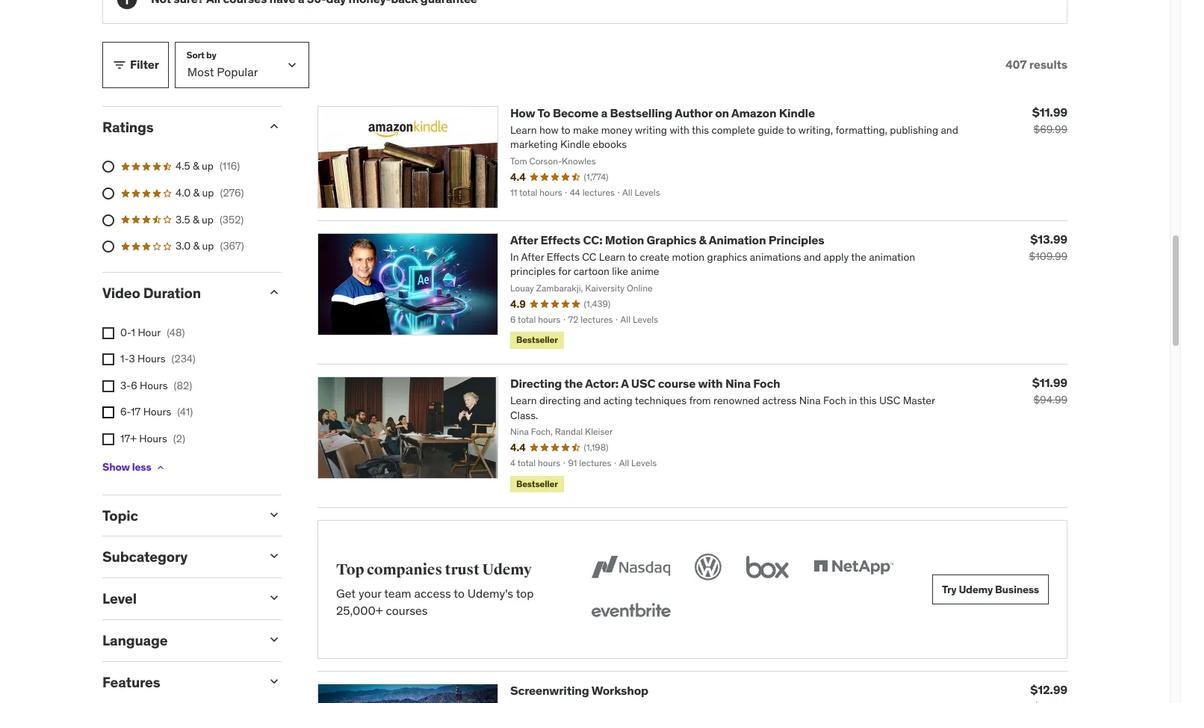Task type: describe. For each thing, give the bounding box(es) containing it.
1-3 hours (234)
[[120, 352, 196, 366]]

topic button
[[102, 506, 255, 524]]

& for 4.0 & up (276)
[[193, 186, 200, 200]]

25,000+
[[336, 603, 383, 618]]

& for 3.5 & up (352)
[[193, 213, 199, 226]]

(234)
[[172, 352, 196, 366]]

become
[[553, 105, 599, 120]]

bestselling
[[610, 105, 673, 120]]

how to become a bestselling author on amazon kindle link
[[510, 105, 815, 120]]

6-17 hours (41)
[[120, 405, 193, 419]]

4.0 & up (276)
[[176, 186, 244, 200]]

4.5 & up (116)
[[176, 160, 240, 173]]

usc
[[631, 376, 656, 391]]

a
[[601, 105, 608, 120]]

companies
[[367, 560, 442, 579]]

after
[[510, 232, 538, 247]]

3.0
[[176, 239, 191, 253]]

how
[[510, 105, 535, 120]]

$11.99 for how to become a bestselling author on amazon kindle
[[1032, 104, 1068, 119]]

& for 4.5 & up (116)
[[193, 160, 199, 173]]

show less
[[102, 460, 151, 474]]

small image for features
[[267, 674, 282, 689]]

results
[[1030, 57, 1068, 72]]

nina
[[726, 376, 751, 391]]

small image for topic
[[267, 507, 282, 522]]

$11.99 $69.99
[[1032, 104, 1068, 136]]

top
[[336, 560, 364, 579]]

6
[[131, 379, 137, 392]]

level
[[102, 590, 137, 608]]

xsmall image for 0-
[[102, 327, 114, 339]]

foch
[[753, 376, 781, 391]]

small image for subcategory
[[267, 549, 282, 564]]

access
[[414, 586, 451, 601]]

less
[[132, 460, 151, 474]]

screenwriting
[[510, 683, 589, 698]]

try udemy business
[[942, 583, 1039, 596]]

(116)
[[220, 160, 240, 173]]

small image for ratings
[[267, 119, 282, 134]]

small image for language
[[267, 632, 282, 647]]

407 results status
[[1006, 57, 1068, 72]]

hours for 3-6 hours
[[140, 379, 168, 392]]

up for 4.0 & up
[[202, 186, 214, 200]]

directing the actor: a usc course with nina foch link
[[510, 376, 781, 391]]

directing
[[510, 376, 562, 391]]

workshop
[[592, 683, 649, 698]]

box image
[[743, 551, 793, 584]]

$11.99 for directing the actor: a usc course with nina foch
[[1032, 375, 1068, 390]]

ratings button
[[102, 118, 255, 136]]

(276)
[[220, 186, 244, 200]]

trust
[[445, 560, 480, 579]]

the
[[565, 376, 583, 391]]

actor:
[[585, 376, 619, 391]]

xsmall image for 3-
[[102, 380, 114, 392]]

cc:
[[583, 232, 603, 247]]

up for 4.5 & up
[[202, 160, 214, 173]]

1-
[[120, 352, 129, 366]]

get
[[336, 586, 356, 601]]

4.0
[[176, 186, 191, 200]]

nasdaq image
[[588, 551, 674, 584]]

17+
[[120, 432, 137, 445]]

$11.99 $94.99
[[1032, 375, 1068, 406]]

a
[[621, 376, 629, 391]]

3.5 & up (352)
[[176, 213, 244, 226]]

motion
[[605, 232, 644, 247]]

eventbrite image
[[588, 596, 674, 628]]

xsmall image inside show less button
[[154, 461, 166, 473]]

xsmall image for 17+
[[102, 433, 114, 445]]

video duration button
[[102, 284, 255, 302]]

(352)
[[220, 213, 244, 226]]

& for 3.0 & up (367)
[[193, 239, 200, 253]]

small image for level
[[267, 590, 282, 605]]

hours for 1-3 hours
[[137, 352, 166, 366]]

how to become a bestselling author on amazon kindle
[[510, 105, 815, 120]]

duration
[[143, 284, 201, 302]]

small image for video duration
[[267, 285, 282, 300]]

3
[[129, 352, 135, 366]]

1
[[131, 326, 135, 339]]



Task type: locate. For each thing, give the bounding box(es) containing it.
3.5
[[176, 213, 190, 226]]

17+ hours (2)
[[120, 432, 185, 445]]

$12.99
[[1031, 682, 1068, 697]]

$94.99
[[1034, 393, 1068, 406]]

udemy inside top companies trust udemy get your team access to udemy's top 25,000+ courses
[[482, 560, 532, 579]]

udemy up udemy's
[[482, 560, 532, 579]]

$69.99
[[1034, 122, 1068, 136]]

3-
[[120, 379, 131, 392]]

(82)
[[174, 379, 192, 392]]

courses
[[386, 603, 428, 618]]

7 small image from the top
[[267, 674, 282, 689]]

xsmall image left 0-
[[102, 327, 114, 339]]

1 vertical spatial xsmall image
[[102, 407, 114, 419]]

2 up from the top
[[202, 186, 214, 200]]

udemy
[[482, 560, 532, 579], [959, 583, 993, 596]]

try
[[942, 583, 957, 596]]

4.5
[[176, 160, 190, 173]]

hours right 3
[[137, 352, 166, 366]]

author
[[675, 105, 713, 120]]

xsmall image for 1-
[[102, 354, 114, 366]]

xsmall image left 17+
[[102, 433, 114, 445]]

2 xsmall image from the top
[[102, 380, 114, 392]]

0 vertical spatial xsmall image
[[102, 327, 114, 339]]

small image
[[267, 119, 282, 134], [267, 285, 282, 300], [267, 507, 282, 522], [267, 549, 282, 564], [267, 590, 282, 605], [267, 632, 282, 647], [267, 674, 282, 689]]

1 $11.99 from the top
[[1032, 104, 1068, 119]]

principles
[[769, 232, 825, 247]]

hour
[[138, 326, 161, 339]]

subcategory button
[[102, 548, 255, 566]]

subcategory
[[102, 548, 188, 566]]

$13.99 $109.99
[[1029, 231, 1068, 263]]

3 xsmall image from the top
[[102, 433, 114, 445]]

small image
[[112, 57, 127, 72]]

with
[[698, 376, 723, 391]]

directing the actor: a usc course with nina foch
[[510, 376, 781, 391]]

top
[[516, 586, 534, 601]]

up for 3.0 & up
[[202, 239, 214, 253]]

amazon
[[732, 105, 777, 120]]

(48)
[[167, 326, 185, 339]]

kindle
[[779, 105, 815, 120]]

& right 3.5
[[193, 213, 199, 226]]

2 $11.99 from the top
[[1032, 375, 1068, 390]]

& right graphics
[[699, 232, 707, 247]]

1 vertical spatial udemy
[[959, 583, 993, 596]]

xsmall image left 3-
[[102, 380, 114, 392]]

0-1 hour (48)
[[120, 326, 185, 339]]

& right 4.0
[[193, 186, 200, 200]]

udemy right try
[[959, 583, 993, 596]]

top companies trust udemy get your team access to udemy's top 25,000+ courses
[[336, 560, 534, 618]]

topic
[[102, 506, 138, 524]]

up left (352)
[[202, 213, 214, 226]]

after effects cc: motion graphics & animation principles link
[[510, 232, 825, 247]]

1 xsmall image from the top
[[102, 327, 114, 339]]

video duration
[[102, 284, 201, 302]]

up for 3.5 & up
[[202, 213, 214, 226]]

xsmall image left 6-
[[102, 407, 114, 419]]

netapp image
[[811, 551, 897, 584]]

features
[[102, 673, 160, 691]]

2 small image from the top
[[267, 285, 282, 300]]

filter
[[130, 57, 159, 72]]

4 up from the top
[[202, 239, 214, 253]]

407
[[1006, 57, 1027, 72]]

after effects cc: motion graphics & animation principles
[[510, 232, 825, 247]]

screenwriting workshop link
[[510, 683, 649, 698]]

show
[[102, 460, 130, 474]]

0 horizontal spatial udemy
[[482, 560, 532, 579]]

animation
[[709, 232, 766, 247]]

screenwriting workshop
[[510, 683, 649, 698]]

show less button
[[102, 453, 166, 482]]

3.0 & up (367)
[[176, 239, 244, 253]]

graphics
[[647, 232, 697, 247]]

hours right 17 on the bottom left
[[143, 405, 171, 419]]

6 small image from the top
[[267, 632, 282, 647]]

video
[[102, 284, 140, 302]]

your
[[359, 586, 382, 601]]

1 vertical spatial xsmall image
[[102, 380, 114, 392]]

language button
[[102, 631, 255, 649]]

5 small image from the top
[[267, 590, 282, 605]]

407 results
[[1006, 57, 1068, 72]]

team
[[384, 586, 411, 601]]

$109.99
[[1029, 249, 1068, 263]]

1 vertical spatial $11.99
[[1032, 375, 1068, 390]]

xsmall image right the less
[[154, 461, 166, 473]]

$13.99
[[1031, 231, 1068, 246]]

0 vertical spatial udemy
[[482, 560, 532, 579]]

level button
[[102, 590, 255, 608]]

(2)
[[173, 432, 185, 445]]

0 vertical spatial xsmall image
[[102, 354, 114, 366]]

hours right 6
[[140, 379, 168, 392]]

up left (276) on the top left
[[202, 186, 214, 200]]

1 horizontal spatial udemy
[[959, 583, 993, 596]]

$11.99 up $94.99
[[1032, 375, 1068, 390]]

xsmall image
[[102, 327, 114, 339], [102, 380, 114, 392], [102, 433, 114, 445]]

&
[[193, 160, 199, 173], [193, 186, 200, 200], [193, 213, 199, 226], [699, 232, 707, 247], [193, 239, 200, 253]]

filter button
[[102, 42, 169, 88]]

xsmall image
[[102, 354, 114, 366], [102, 407, 114, 419], [154, 461, 166, 473]]

course
[[658, 376, 696, 391]]

effects
[[541, 232, 581, 247]]

business
[[995, 583, 1039, 596]]

hours for 6-17 hours
[[143, 405, 171, 419]]

2 vertical spatial xsmall image
[[154, 461, 166, 473]]

(41)
[[177, 405, 193, 419]]

up left (367)
[[202, 239, 214, 253]]

3 small image from the top
[[267, 507, 282, 522]]

on
[[715, 105, 729, 120]]

language
[[102, 631, 168, 649]]

ratings
[[102, 118, 154, 136]]

1 small image from the top
[[267, 119, 282, 134]]

to
[[454, 586, 465, 601]]

3 up from the top
[[202, 213, 214, 226]]

(367)
[[220, 239, 244, 253]]

0-
[[120, 326, 131, 339]]

0 vertical spatial $11.99
[[1032, 104, 1068, 119]]

udemy's
[[468, 586, 513, 601]]

2 vertical spatial xsmall image
[[102, 433, 114, 445]]

up left (116)
[[202, 160, 214, 173]]

volkswagen image
[[692, 551, 725, 584]]

xsmall image left 1-
[[102, 354, 114, 366]]

$11.99 up $69.99
[[1032, 104, 1068, 119]]

& right 3.0
[[193, 239, 200, 253]]

up
[[202, 160, 214, 173], [202, 186, 214, 200], [202, 213, 214, 226], [202, 239, 214, 253]]

1 up from the top
[[202, 160, 214, 173]]

& right 4.5
[[193, 160, 199, 173]]

3-6 hours (82)
[[120, 379, 192, 392]]

xsmall image for 6-
[[102, 407, 114, 419]]

$11.99
[[1032, 104, 1068, 119], [1032, 375, 1068, 390]]

features button
[[102, 673, 255, 691]]

hours right 17+
[[139, 432, 167, 445]]

4 small image from the top
[[267, 549, 282, 564]]



Task type: vqa. For each thing, say whether or not it's contained in the screenshot.
After Effects Cc: Motion Graphics & Animation Principles link
yes



